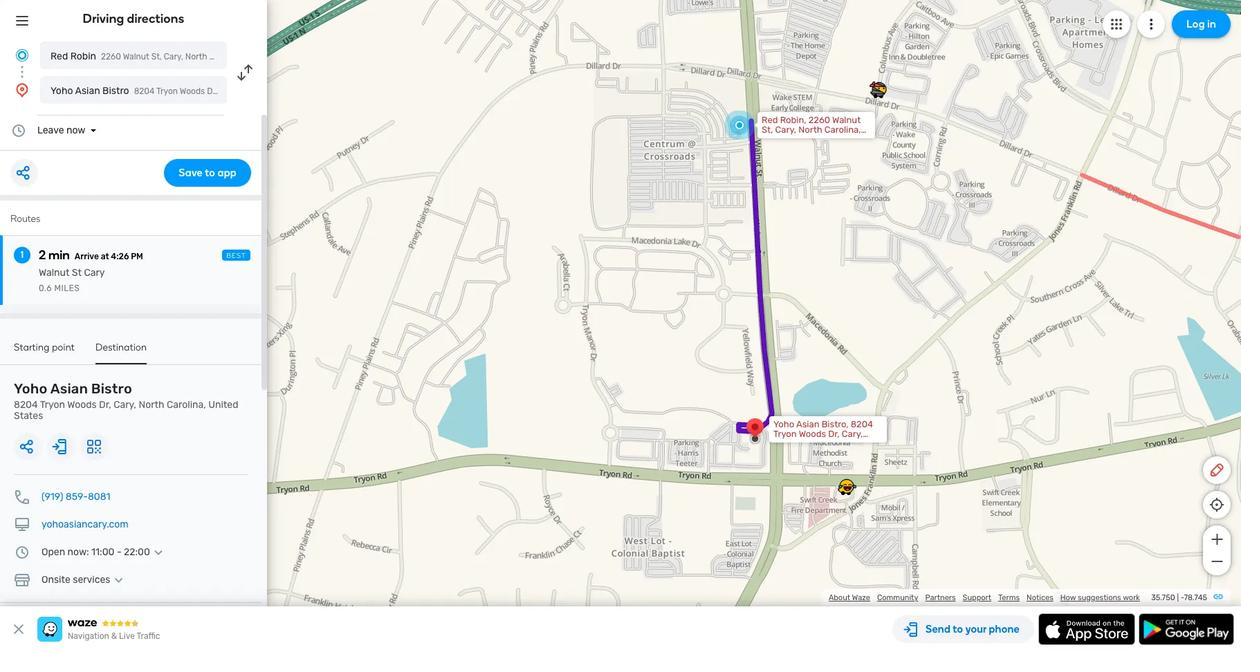 Task type: describe. For each thing, give the bounding box(es) containing it.
open
[[42, 547, 65, 558]]

pm
[[131, 252, 143, 262]]

carolina, inside yoho asian bistro 8204 tryon woods dr, cary, north carolina, united states
[[167, 399, 206, 411]]

leave
[[37, 125, 64, 136]]

miles
[[54, 284, 80, 293]]

support
[[963, 594, 992, 603]]

destination button
[[96, 342, 147, 365]]

driving directions
[[83, 11, 184, 26]]

35.750 | -78.745
[[1152, 594, 1208, 603]]

yohoasiancary.com
[[42, 519, 129, 531]]

robin,
[[780, 115, 807, 125]]

computer image
[[14, 517, 30, 534]]

north for robin
[[185, 52, 207, 62]]

8204
[[14, 399, 38, 411]]

store image
[[14, 572, 30, 589]]

carolina, for robin
[[209, 52, 243, 62]]

united for robin
[[245, 52, 271, 62]]

35.750
[[1152, 594, 1176, 603]]

|
[[1178, 594, 1179, 603]]

starting
[[14, 342, 50, 354]]

states for robin,
[[792, 134, 819, 145]]

about waze link
[[829, 594, 871, 603]]

yohoasiancary.com link
[[42, 519, 129, 531]]

&
[[111, 632, 117, 642]]

bistro for yoho asian bistro 8204 tryon woods dr, cary, north carolina, united states
[[91, 381, 132, 397]]

asian for yoho asian bistro 8204 tryon woods dr, cary, north carolina, united states
[[50, 381, 88, 397]]

(919)
[[42, 491, 63, 503]]

walnut for robin,
[[833, 115, 861, 125]]

arrive
[[75, 252, 99, 262]]

navigation
[[68, 632, 109, 642]]

asian for yoho asian bistro
[[75, 85, 100, 97]]

carolina, for robin,
[[825, 125, 861, 135]]

chevron down image for onsite services
[[110, 575, 127, 586]]

community link
[[877, 594, 919, 603]]

bistro for yoho asian bistro
[[102, 85, 129, 97]]

1
[[21, 249, 24, 261]]

services
[[73, 574, 110, 586]]

0 vertical spatial clock image
[[10, 122, 27, 139]]

1 horizontal spatial -
[[1181, 594, 1184, 603]]

red for robin
[[51, 51, 68, 62]]

at
[[101, 252, 109, 262]]

2 min arrive at 4:26 pm
[[39, 248, 143, 263]]

pencil image
[[1209, 462, 1226, 479]]

driving
[[83, 11, 124, 26]]

cary
[[84, 267, 105, 279]]

cary, inside yoho asian bistro 8204 tryon woods dr, cary, north carolina, united states
[[114, 399, 136, 411]]

2
[[39, 248, 46, 263]]

8081
[[88, 491, 110, 503]]

zoom in image
[[1209, 531, 1226, 548]]

best
[[226, 252, 246, 260]]

dr,
[[99, 399, 111, 411]]

united for robin,
[[762, 134, 790, 145]]

onsite
[[42, 574, 70, 586]]

north for robin,
[[799, 125, 823, 135]]

routes
[[10, 213, 40, 225]]

0 vertical spatial -
[[117, 547, 122, 558]]

yoho for yoho asian bistro 8204 tryon woods dr, cary, north carolina, united states
[[14, 381, 47, 397]]

walnut for robin
[[123, 52, 149, 62]]

robin
[[70, 51, 96, 62]]

2260 for robin,
[[809, 115, 831, 125]]

yoho asian bistro
[[51, 85, 129, 97]]

partners link
[[926, 594, 956, 603]]

how suggestions work link
[[1061, 594, 1141, 603]]

directions
[[127, 11, 184, 26]]

now:
[[68, 547, 89, 558]]

link image
[[1213, 592, 1224, 603]]

st
[[72, 267, 82, 279]]

states inside yoho asian bistro 8204 tryon woods dr, cary, north carolina, united states
[[14, 410, 43, 422]]



Task type: locate. For each thing, give the bounding box(es) containing it.
navigation & live traffic
[[68, 632, 160, 642]]

yoho inside button
[[51, 85, 73, 97]]

st, for robin
[[151, 52, 162, 62]]

asian up woods
[[50, 381, 88, 397]]

0 vertical spatial yoho
[[51, 85, 73, 97]]

red
[[51, 51, 68, 62], [762, 115, 778, 125]]

walnut inside red robin, 2260 walnut st, cary, north carolina, united states
[[833, 115, 861, 125]]

cary,
[[164, 52, 183, 62], [776, 125, 797, 135], [114, 399, 136, 411]]

0 horizontal spatial united
[[208, 399, 238, 411]]

carolina,
[[209, 52, 243, 62], [825, 125, 861, 135], [167, 399, 206, 411]]

(919) 859-8081
[[42, 491, 110, 503]]

0 vertical spatial st,
[[151, 52, 162, 62]]

cary, inside red robin 2260 walnut st, cary, north carolina, united states
[[164, 52, 183, 62]]

0 horizontal spatial north
[[139, 399, 164, 411]]

0 horizontal spatial walnut
[[39, 267, 70, 279]]

22:00
[[124, 547, 150, 558]]

waze
[[852, 594, 871, 603]]

0 horizontal spatial -
[[117, 547, 122, 558]]

states for robin
[[273, 52, 298, 62]]

2 vertical spatial united
[[208, 399, 238, 411]]

location image
[[14, 82, 30, 98]]

st, for robin,
[[762, 125, 773, 135]]

1 vertical spatial asian
[[50, 381, 88, 397]]

x image
[[10, 621, 27, 638]]

terms
[[999, 594, 1020, 603]]

north inside yoho asian bistro 8204 tryon woods dr, cary, north carolina, united states
[[139, 399, 164, 411]]

2 vertical spatial carolina,
[[167, 399, 206, 411]]

cary, for robin
[[164, 52, 183, 62]]

partners
[[926, 594, 956, 603]]

chevron down image right the 11:00
[[150, 547, 167, 558]]

1 vertical spatial states
[[792, 134, 819, 145]]

chevron down image for open now: 11:00 - 22:00
[[150, 547, 167, 558]]

0 horizontal spatial 2260
[[101, 52, 121, 62]]

2 vertical spatial cary,
[[114, 399, 136, 411]]

onsite services button
[[42, 574, 127, 586]]

red inside red robin, 2260 walnut st, cary, north carolina, united states
[[762, 115, 778, 125]]

1 vertical spatial cary,
[[776, 125, 797, 135]]

1 horizontal spatial walnut
[[123, 52, 149, 62]]

states inside red robin, 2260 walnut st, cary, north carolina, united states
[[792, 134, 819, 145]]

asian
[[75, 85, 100, 97], [50, 381, 88, 397]]

2 horizontal spatial north
[[799, 125, 823, 135]]

2260 inside red robin 2260 walnut st, cary, north carolina, united states
[[101, 52, 121, 62]]

about
[[829, 594, 851, 603]]

2 horizontal spatial states
[[792, 134, 819, 145]]

yoho inside yoho asian bistro 8204 tryon woods dr, cary, north carolina, united states
[[14, 381, 47, 397]]

how
[[1061, 594, 1076, 603]]

0 vertical spatial red
[[51, 51, 68, 62]]

open now: 11:00 - 22:00 button
[[42, 547, 167, 558]]

red left robin
[[51, 51, 68, 62]]

1 horizontal spatial united
[[245, 52, 271, 62]]

0.6
[[39, 284, 52, 293]]

walnut up yoho asian bistro button
[[123, 52, 149, 62]]

1 horizontal spatial north
[[185, 52, 207, 62]]

walnut inside the walnut st cary 0.6 miles
[[39, 267, 70, 279]]

0 vertical spatial 2260
[[101, 52, 121, 62]]

1 vertical spatial united
[[762, 134, 790, 145]]

red robin 2260 walnut st, cary, north carolina, united states
[[51, 51, 298, 62]]

0 horizontal spatial carolina,
[[167, 399, 206, 411]]

78.745
[[1184, 594, 1208, 603]]

leave now
[[37, 125, 85, 136]]

2260 for robin
[[101, 52, 121, 62]]

1 vertical spatial walnut
[[833, 115, 861, 125]]

1 vertical spatial -
[[1181, 594, 1184, 603]]

0 horizontal spatial red
[[51, 51, 68, 62]]

walnut st cary 0.6 miles
[[39, 267, 105, 293]]

clock image
[[10, 122, 27, 139], [14, 545, 30, 561]]

1 horizontal spatial 2260
[[809, 115, 831, 125]]

(919) 859-8081 link
[[42, 491, 110, 503]]

1 vertical spatial carolina,
[[825, 125, 861, 135]]

2260 right robin, on the top right
[[809, 115, 831, 125]]

woods
[[67, 399, 97, 411]]

red left robin, on the top right
[[762, 115, 778, 125]]

1 horizontal spatial st,
[[762, 125, 773, 135]]

1 horizontal spatial cary,
[[164, 52, 183, 62]]

united inside red robin, 2260 walnut st, cary, north carolina, united states
[[762, 134, 790, 145]]

notices
[[1027, 594, 1054, 603]]

chevron down image down open now: 11:00 - 22:00 button at left
[[110, 575, 127, 586]]

min
[[48, 248, 70, 263]]

walnut up 0.6
[[39, 267, 70, 279]]

zoom out image
[[1209, 554, 1226, 570]]

chevron down image inside onsite services button
[[110, 575, 127, 586]]

1 vertical spatial st,
[[762, 125, 773, 135]]

destination
[[96, 342, 147, 354]]

onsite services
[[42, 574, 110, 586]]

0 vertical spatial carolina,
[[209, 52, 243, 62]]

united inside red robin 2260 walnut st, cary, north carolina, united states
[[245, 52, 271, 62]]

1 vertical spatial chevron down image
[[110, 575, 127, 586]]

north inside red robin 2260 walnut st, cary, north carolina, united states
[[185, 52, 207, 62]]

north inside red robin, 2260 walnut st, cary, north carolina, united states
[[799, 125, 823, 135]]

0 horizontal spatial chevron down image
[[110, 575, 127, 586]]

2 horizontal spatial carolina,
[[825, 125, 861, 135]]

0 vertical spatial united
[[245, 52, 271, 62]]

starting point button
[[14, 342, 75, 363]]

1 horizontal spatial yoho
[[51, 85, 73, 97]]

0 horizontal spatial cary,
[[114, 399, 136, 411]]

states inside red robin 2260 walnut st, cary, north carolina, united states
[[273, 52, 298, 62]]

chevron down image inside open now: 11:00 - 22:00 button
[[150, 547, 167, 558]]

2260 right robin
[[101, 52, 121, 62]]

2260
[[101, 52, 121, 62], [809, 115, 831, 125]]

0 vertical spatial north
[[185, 52, 207, 62]]

st, down directions
[[151, 52, 162, 62]]

0 vertical spatial cary,
[[164, 52, 183, 62]]

support link
[[963, 594, 992, 603]]

0 vertical spatial asian
[[75, 85, 100, 97]]

2 horizontal spatial united
[[762, 134, 790, 145]]

1 vertical spatial 2260
[[809, 115, 831, 125]]

1 horizontal spatial chevron down image
[[150, 547, 167, 558]]

0 vertical spatial walnut
[[123, 52, 149, 62]]

asian inside button
[[75, 85, 100, 97]]

asian inside yoho asian bistro 8204 tryon woods dr, cary, north carolina, united states
[[50, 381, 88, 397]]

1 vertical spatial north
[[799, 125, 823, 135]]

states
[[273, 52, 298, 62], [792, 134, 819, 145], [14, 410, 43, 422]]

yoho asian bistro button
[[40, 76, 227, 104]]

-
[[117, 547, 122, 558], [1181, 594, 1184, 603]]

walnut right robin, on the top right
[[833, 115, 861, 125]]

1 vertical spatial red
[[762, 115, 778, 125]]

1 vertical spatial yoho
[[14, 381, 47, 397]]

bistro inside button
[[102, 85, 129, 97]]

chevron down image
[[150, 547, 167, 558], [110, 575, 127, 586]]

st,
[[151, 52, 162, 62], [762, 125, 773, 135]]

1 vertical spatial clock image
[[14, 545, 30, 561]]

asian down robin
[[75, 85, 100, 97]]

11:00
[[91, 547, 115, 558]]

2 vertical spatial states
[[14, 410, 43, 422]]

0 vertical spatial bistro
[[102, 85, 129, 97]]

notices link
[[1027, 594, 1054, 603]]

1 horizontal spatial carolina,
[[209, 52, 243, 62]]

859-
[[66, 491, 88, 503]]

0 vertical spatial states
[[273, 52, 298, 62]]

united
[[245, 52, 271, 62], [762, 134, 790, 145], [208, 399, 238, 411]]

live
[[119, 632, 135, 642]]

2 horizontal spatial cary,
[[776, 125, 797, 135]]

traffic
[[137, 632, 160, 642]]

4:26
[[111, 252, 129, 262]]

2 vertical spatial north
[[139, 399, 164, 411]]

2 vertical spatial walnut
[[39, 267, 70, 279]]

starting point
[[14, 342, 75, 354]]

tryon
[[40, 399, 65, 411]]

1 horizontal spatial states
[[273, 52, 298, 62]]

st, inside red robin 2260 walnut st, cary, north carolina, united states
[[151, 52, 162, 62]]

red for robin,
[[762, 115, 778, 125]]

st, left robin, on the top right
[[762, 125, 773, 135]]

work
[[1123, 594, 1141, 603]]

open now: 11:00 - 22:00
[[42, 547, 150, 558]]

red robin, 2260 walnut st, cary, north carolina, united states
[[762, 115, 861, 145]]

walnut inside red robin 2260 walnut st, cary, north carolina, united states
[[123, 52, 149, 62]]

1 horizontal spatial red
[[762, 115, 778, 125]]

current location image
[[14, 47, 30, 64]]

community
[[877, 594, 919, 603]]

now
[[66, 125, 85, 136]]

suggestions
[[1078, 594, 1122, 603]]

point
[[52, 342, 75, 354]]

cary, inside red robin, 2260 walnut st, cary, north carolina, united states
[[776, 125, 797, 135]]

terms link
[[999, 594, 1020, 603]]

st, inside red robin, 2260 walnut st, cary, north carolina, united states
[[762, 125, 773, 135]]

- right |
[[1181, 594, 1184, 603]]

0 horizontal spatial yoho
[[14, 381, 47, 397]]

- right the 11:00
[[117, 547, 122, 558]]

clock image up store icon at the left of page
[[14, 545, 30, 561]]

about waze community partners support terms notices how suggestions work
[[829, 594, 1141, 603]]

0 vertical spatial chevron down image
[[150, 547, 167, 558]]

yoho asian bistro 8204 tryon woods dr, cary, north carolina, united states
[[14, 381, 238, 422]]

yoho for yoho asian bistro
[[51, 85, 73, 97]]

bistro inside yoho asian bistro 8204 tryon woods dr, cary, north carolina, united states
[[91, 381, 132, 397]]

0 horizontal spatial st,
[[151, 52, 162, 62]]

1 vertical spatial bistro
[[91, 381, 132, 397]]

yoho up 'leave now'
[[51, 85, 73, 97]]

0 horizontal spatial states
[[14, 410, 43, 422]]

2260 inside red robin, 2260 walnut st, cary, north carolina, united states
[[809, 115, 831, 125]]

yoho
[[51, 85, 73, 97], [14, 381, 47, 397]]

cary, for robin,
[[776, 125, 797, 135]]

carolina, inside red robin 2260 walnut st, cary, north carolina, united states
[[209, 52, 243, 62]]

2 horizontal spatial walnut
[[833, 115, 861, 125]]

call image
[[14, 489, 30, 506]]

carolina, inside red robin, 2260 walnut st, cary, north carolina, united states
[[825, 125, 861, 135]]

walnut
[[123, 52, 149, 62], [833, 115, 861, 125], [39, 267, 70, 279]]

north
[[185, 52, 207, 62], [799, 125, 823, 135], [139, 399, 164, 411]]

clock image left leave
[[10, 122, 27, 139]]

yoho up 8204
[[14, 381, 47, 397]]

bistro
[[102, 85, 129, 97], [91, 381, 132, 397]]

united inside yoho asian bistro 8204 tryon woods dr, cary, north carolina, united states
[[208, 399, 238, 411]]



Task type: vqa. For each thing, say whether or not it's contained in the screenshot.
the bottommost CA,
no



